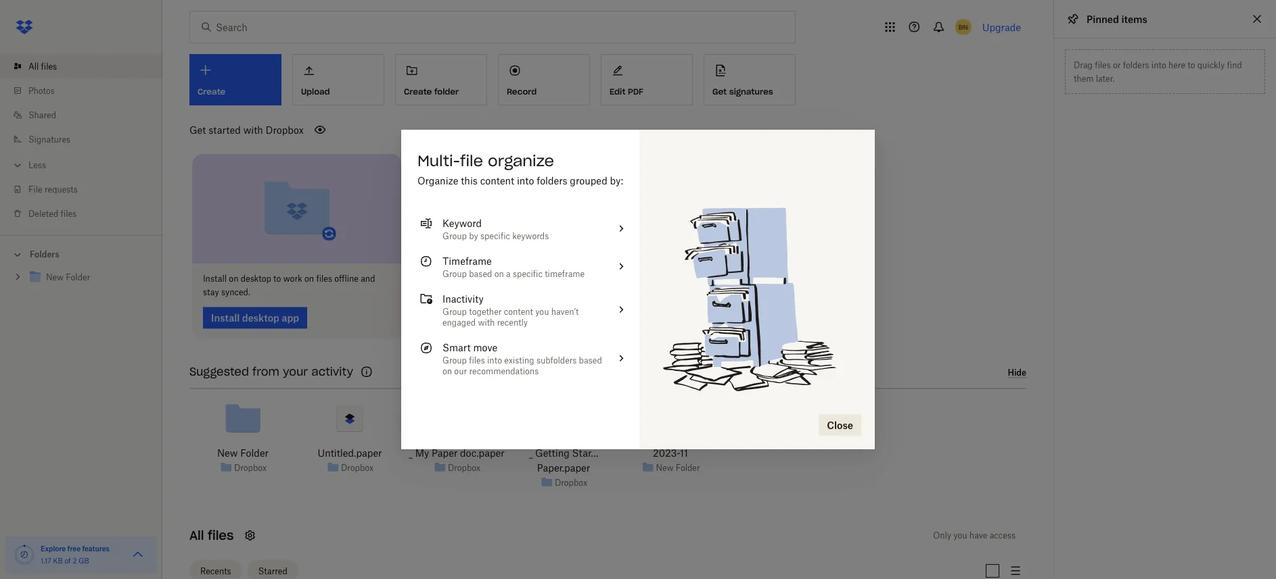 Task type: describe. For each thing, give the bounding box(es) containing it.
into inside multi-file organize organize this content into folders grouped by:
[[517, 175, 534, 186]]

have
[[969, 531, 987, 541]]

on inside timeframe group based on a specific timeframe
[[494, 269, 504, 279]]

record
[[507, 86, 537, 97]]

suggested from your activity
[[189, 365, 353, 379]]

folders button
[[0, 244, 162, 264]]

group for timeframe
[[443, 269, 467, 279]]

activity
[[311, 365, 353, 379]]

edit pdf button
[[601, 54, 693, 106]]

with inside inactivity group together content you haven't engaged with recently
[[478, 318, 495, 328]]

1.17
[[41, 557, 51, 566]]

1 vertical spatial all
[[189, 528, 204, 544]]

file
[[460, 152, 483, 171]]

doc.paper
[[460, 448, 505, 459]]

dropbox for _ getting star… paper.paper
[[555, 478, 587, 488]]

untitled.paper
[[318, 448, 382, 459]]

signatures
[[28, 134, 70, 144]]

install
[[203, 274, 227, 284]]

1 horizontal spatial all files
[[189, 528, 234, 544]]

features
[[82, 545, 110, 553]]

together
[[469, 307, 502, 317]]

all files list item
[[0, 54, 162, 78]]

pinned
[[1087, 13, 1119, 25]]

photos link
[[11, 78, 162, 103]]

specific inside timeframe group based on a specific timeframe
[[513, 269, 543, 279]]

upgrade
[[982, 21, 1021, 33]]

smart move group files into existing subfolders based on our recommendations
[[443, 342, 602, 377]]

based inside timeframe group based on a specific timeframe
[[469, 269, 492, 279]]

files up the 'recents' button
[[208, 528, 234, 544]]

less image
[[11, 159, 24, 172]]

recently
[[497, 318, 528, 328]]

files right deleted
[[61, 209, 77, 219]]

explore free features 1.17 kb of 2 gb
[[41, 545, 110, 566]]

get started with dropbox
[[189, 124, 304, 136]]

offline
[[334, 274, 359, 284]]

subfolders
[[536, 356, 577, 366]]

move
[[473, 342, 497, 354]]

dropbox link for untitled.paper
[[341, 461, 374, 475]]

deleted files
[[28, 209, 77, 219]]

edit pdf
[[610, 86, 643, 97]]

file requests
[[28, 184, 78, 195]]

shared
[[28, 110, 56, 120]]

deleted files link
[[11, 202, 162, 226]]

by:
[[610, 175, 623, 186]]

create folder
[[404, 86, 459, 97]]

timeframe
[[443, 255, 492, 267]]

multi-
[[417, 152, 460, 171]]

items
[[1121, 13, 1147, 25]]

suggested
[[189, 365, 249, 379]]

0 vertical spatial new folder
[[217, 448, 269, 459]]

upgrade link
[[982, 21, 1021, 33]]

keyword
[[443, 218, 482, 229]]

create
[[404, 86, 432, 97]]

getting
[[535, 448, 570, 459]]

edit
[[610, 86, 625, 97]]

by
[[469, 231, 478, 241]]

and
[[361, 274, 375, 284]]

desktop
[[241, 274, 271, 284]]

less
[[28, 160, 46, 170]]

organize
[[417, 175, 458, 186]]

group for inactivity
[[443, 307, 467, 317]]

11
[[680, 448, 688, 459]]

record button
[[498, 54, 590, 106]]

folders
[[30, 250, 59, 260]]

files inside list item
[[41, 61, 57, 71]]

dropbox link for new folder
[[234, 461, 267, 475]]

stay
[[203, 288, 219, 298]]

keywords
[[512, 231, 549, 241]]

access
[[990, 531, 1016, 541]]

_ for _ getting star… paper.paper
[[529, 448, 533, 459]]

0 vertical spatial new
[[217, 448, 238, 459]]

close
[[827, 420, 853, 431]]

to
[[273, 274, 281, 284]]

content inside multi-file organize organize this content into folders grouped by:
[[480, 175, 514, 186]]

recommendations
[[469, 366, 539, 377]]

free
[[67, 545, 81, 553]]

my
[[415, 448, 429, 459]]

folder
[[434, 86, 459, 97]]

file
[[28, 184, 42, 195]]

get for get started with dropbox
[[189, 124, 206, 136]]

recents button
[[189, 561, 242, 580]]

2023-
[[653, 448, 680, 459]]

starred button
[[247, 561, 298, 580]]



Task type: vqa. For each thing, say whether or not it's contained in the screenshot.
Click
no



Task type: locate. For each thing, give the bounding box(es) containing it.
1 vertical spatial all files
[[189, 528, 234, 544]]

0 vertical spatial all files
[[28, 61, 57, 71]]

_ getting star… paper.paper link
[[515, 446, 613, 476]]

into
[[517, 175, 534, 186], [487, 356, 502, 366]]

with right started
[[243, 124, 263, 136]]

0 horizontal spatial based
[[469, 269, 492, 279]]

0 horizontal spatial folder
[[240, 448, 269, 459]]

folder
[[240, 448, 269, 459], [676, 463, 700, 473]]

started
[[209, 124, 241, 136]]

1 vertical spatial new folder
[[656, 463, 700, 473]]

gb
[[79, 557, 89, 566]]

dropbox for untitled.paper
[[341, 463, 374, 473]]

1 group from the top
[[443, 231, 467, 241]]

1 horizontal spatial based
[[579, 356, 602, 366]]

existing
[[504, 356, 534, 366]]

into down "organize"
[[517, 175, 534, 186]]

pdf
[[628, 86, 643, 97]]

on up synced. at the left
[[229, 274, 238, 284]]

1 vertical spatial based
[[579, 356, 602, 366]]

all up the 'recents' button
[[189, 528, 204, 544]]

only you have access
[[933, 531, 1016, 541]]

starred
[[258, 567, 287, 577]]

files inside install on desktop to work on files offline and stay synced.
[[316, 274, 332, 284]]

group inside "keyword group by specific keywords"
[[443, 231, 467, 241]]

0 vertical spatial all
[[28, 61, 39, 71]]

3 group from the top
[[443, 307, 467, 317]]

all files inside list item
[[28, 61, 57, 71]]

on left a
[[494, 269, 504, 279]]

2023-11
[[653, 448, 688, 459]]

0 vertical spatial with
[[243, 124, 263, 136]]

_ inside the _ getting star… paper.paper
[[529, 448, 533, 459]]

1 vertical spatial get
[[189, 124, 206, 136]]

explore
[[41, 545, 66, 553]]

0 horizontal spatial _
[[409, 448, 413, 459]]

on
[[494, 269, 504, 279], [229, 274, 238, 284], [304, 274, 314, 284], [443, 366, 452, 377]]

close button
[[819, 415, 861, 436]]

our
[[454, 366, 467, 377]]

on left our
[[443, 366, 452, 377]]

1 horizontal spatial you
[[954, 531, 967, 541]]

1 horizontal spatial new
[[656, 463, 674, 473]]

get signatures button
[[704, 54, 796, 106]]

pinned items
[[1087, 13, 1147, 25]]

group
[[443, 231, 467, 241], [443, 269, 467, 279], [443, 307, 467, 317], [443, 356, 467, 366]]

on right work
[[304, 274, 314, 284]]

_ left my
[[409, 448, 413, 459]]

paper
[[432, 448, 458, 459]]

this
[[461, 175, 478, 186]]

inactivity
[[443, 293, 484, 305]]

files left offline
[[316, 274, 332, 284]]

0 horizontal spatial all files
[[28, 61, 57, 71]]

specific inside "keyword group by specific keywords"
[[480, 231, 510, 241]]

group down the keyword
[[443, 231, 467, 241]]

_ my paper doc.paper link
[[409, 446, 505, 461]]

get left signatures
[[712, 86, 727, 97]]

timeframe group based on a specific timeframe
[[443, 255, 585, 279]]

1 vertical spatial folder
[[676, 463, 700, 473]]

into up recommendations
[[487, 356, 502, 366]]

new
[[217, 448, 238, 459], [656, 463, 674, 473]]

new folder
[[217, 448, 269, 459], [656, 463, 700, 473]]

specific right a
[[513, 269, 543, 279]]

deleted
[[28, 209, 58, 219]]

you left haven't
[[535, 307, 549, 317]]

0 vertical spatial get
[[712, 86, 727, 97]]

with down together
[[478, 318, 495, 328]]

0 horizontal spatial you
[[535, 307, 549, 317]]

based down timeframe
[[469, 269, 492, 279]]

1 vertical spatial new
[[656, 463, 674, 473]]

smart
[[443, 342, 471, 354]]

of
[[65, 557, 71, 566]]

files
[[41, 61, 57, 71], [61, 209, 77, 219], [316, 274, 332, 284], [469, 356, 485, 366], [208, 528, 234, 544]]

based inside smart move group files into existing subfolders based on our recommendations
[[579, 356, 602, 366]]

content inside inactivity group together content you haven't engaged with recently
[[504, 307, 533, 317]]

only
[[933, 531, 951, 541]]

get for get signatures
[[712, 86, 727, 97]]

into inside smart move group files into existing subfolders based on our recommendations
[[487, 356, 502, 366]]

haven't
[[551, 307, 579, 317]]

work
[[283, 274, 302, 284]]

1 horizontal spatial new folder link
[[656, 461, 700, 475]]

1 horizontal spatial into
[[517, 175, 534, 186]]

kb
[[53, 557, 63, 566]]

list
[[0, 46, 162, 235]]

file requests link
[[11, 177, 162, 202]]

all inside list item
[[28, 61, 39, 71]]

1 vertical spatial into
[[487, 356, 502, 366]]

2 group from the top
[[443, 269, 467, 279]]

dropbox for new folder
[[234, 463, 267, 473]]

requests
[[45, 184, 78, 195]]

1 vertical spatial specific
[[513, 269, 543, 279]]

0 vertical spatial specific
[[480, 231, 510, 241]]

0 vertical spatial new folder link
[[217, 446, 269, 461]]

photos
[[28, 86, 55, 96]]

all files up photos
[[28, 61, 57, 71]]

0 horizontal spatial into
[[487, 356, 502, 366]]

with
[[243, 124, 263, 136], [478, 318, 495, 328]]

1 horizontal spatial _
[[529, 448, 533, 459]]

group up our
[[443, 356, 467, 366]]

_ getting star… paper.paper
[[529, 448, 598, 474]]

content right this
[[480, 175, 514, 186]]

0 vertical spatial into
[[517, 175, 534, 186]]

1 vertical spatial new folder link
[[656, 461, 700, 475]]

0 horizontal spatial with
[[243, 124, 263, 136]]

keyword group by specific keywords
[[443, 218, 549, 241]]

0 horizontal spatial new folder link
[[217, 446, 269, 461]]

signatures link
[[11, 127, 162, 152]]

get signatures
[[712, 86, 773, 97]]

quota usage element
[[14, 545, 35, 566]]

_ my paper doc.paper
[[409, 448, 505, 459]]

files down the move
[[469, 356, 485, 366]]

1 horizontal spatial new folder
[[656, 463, 700, 473]]

2 _ from the left
[[529, 448, 533, 459]]

2
[[73, 557, 77, 566]]

specific right by
[[480, 231, 510, 241]]

dropbox link for _ getting star… paper.paper
[[555, 476, 587, 490]]

0 horizontal spatial new folder
[[217, 448, 269, 459]]

star…
[[572, 448, 598, 459]]

untitled.paper link
[[318, 446, 382, 461]]

0 horizontal spatial all
[[28, 61, 39, 71]]

dropbox link
[[234, 461, 267, 475], [341, 461, 374, 475], [448, 461, 480, 475], [555, 476, 587, 490]]

1 horizontal spatial all
[[189, 528, 204, 544]]

all up photos
[[28, 61, 39, 71]]

from
[[252, 365, 279, 379]]

dropbox image
[[11, 14, 38, 41]]

group inside timeframe group based on a specific timeframe
[[443, 269, 467, 279]]

paper.paper
[[537, 463, 590, 474]]

1 horizontal spatial folder
[[676, 463, 700, 473]]

get inside 'get signatures' button
[[712, 86, 727, 97]]

1 vertical spatial you
[[954, 531, 967, 541]]

list containing all files
[[0, 46, 162, 235]]

your
[[283, 365, 308, 379]]

multi-file organize dialog
[[401, 130, 875, 450]]

folders
[[537, 175, 567, 186]]

dropbox link for _ my paper doc.paper
[[448, 461, 480, 475]]

you inside inactivity group together content you haven't engaged with recently
[[535, 307, 549, 317]]

specific
[[480, 231, 510, 241], [513, 269, 543, 279]]

you
[[535, 307, 549, 317], [954, 531, 967, 541]]

1 _ from the left
[[409, 448, 413, 459]]

on inside smart move group files into existing subfolders based on our recommendations
[[443, 366, 452, 377]]

multi-file organize organize this content into folders grouped by:
[[417, 152, 623, 186]]

0 vertical spatial based
[[469, 269, 492, 279]]

group for keyword
[[443, 231, 467, 241]]

1 horizontal spatial get
[[712, 86, 727, 97]]

a
[[506, 269, 511, 279]]

based right subfolders
[[579, 356, 602, 366]]

group up engaged
[[443, 307, 467, 317]]

all
[[28, 61, 39, 71], [189, 528, 204, 544]]

you left have
[[954, 531, 967, 541]]

1 vertical spatial content
[[504, 307, 533, 317]]

close right sidebar image
[[1249, 11, 1265, 27]]

dropbox
[[266, 124, 304, 136], [234, 463, 267, 473], [341, 463, 374, 473], [448, 463, 480, 473], [555, 478, 587, 488]]

0 vertical spatial content
[[480, 175, 514, 186]]

grouped
[[570, 175, 607, 186]]

_ left getting
[[529, 448, 533, 459]]

all files up the 'recents' button
[[189, 528, 234, 544]]

files up photos
[[41, 61, 57, 71]]

signatures
[[729, 86, 773, 97]]

content up recently
[[504, 307, 533, 317]]

inactivity group together content you haven't engaged with recently
[[443, 293, 579, 328]]

4 group from the top
[[443, 356, 467, 366]]

0 vertical spatial folder
[[240, 448, 269, 459]]

1 horizontal spatial with
[[478, 318, 495, 328]]

0 horizontal spatial get
[[189, 124, 206, 136]]

0 vertical spatial you
[[535, 307, 549, 317]]

all files link
[[11, 54, 162, 78]]

_ for _ my paper doc.paper
[[409, 448, 413, 459]]

files inside smart move group files into existing subfolders based on our recommendations
[[469, 356, 485, 366]]

organize
[[488, 152, 554, 171]]

engaged
[[443, 318, 476, 328]]

1 horizontal spatial specific
[[513, 269, 543, 279]]

1 vertical spatial with
[[478, 318, 495, 328]]

group down timeframe
[[443, 269, 467, 279]]

dropbox for _ my paper doc.paper
[[448, 463, 480, 473]]

group inside inactivity group together content you haven't engaged with recently
[[443, 307, 467, 317]]

0 horizontal spatial new
[[217, 448, 238, 459]]

get left started
[[189, 124, 206, 136]]

create folder button
[[395, 54, 487, 106]]

group inside smart move group files into existing subfolders based on our recommendations
[[443, 356, 467, 366]]

recents
[[200, 567, 231, 577]]

content
[[480, 175, 514, 186], [504, 307, 533, 317]]

0 horizontal spatial specific
[[480, 231, 510, 241]]

synced.
[[221, 288, 250, 298]]



